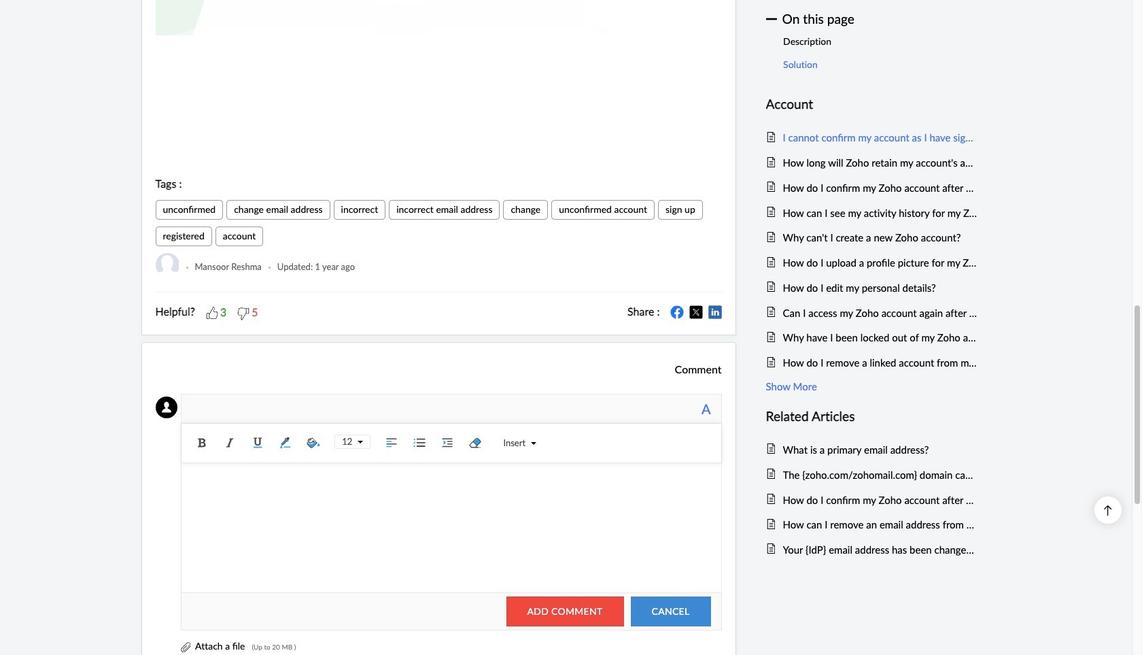 Task type: describe. For each thing, give the bounding box(es) containing it.
align image
[[382, 433, 402, 453]]

font color image
[[276, 433, 296, 453]]

underline (ctrl+u) image
[[248, 433, 268, 453]]

linkedin image
[[709, 306, 722, 319]]

background color image
[[304, 433, 324, 453]]

italic (ctrl+i) image
[[220, 433, 240, 453]]

lists image
[[410, 433, 430, 453]]

bold (ctrl+b) image
[[192, 433, 212, 453]]

clear formatting image
[[466, 433, 486, 453]]



Task type: locate. For each thing, give the bounding box(es) containing it.
facebook image
[[670, 306, 684, 319]]

font size image
[[353, 439, 364, 445]]

twitter image
[[689, 306, 703, 319]]

insert options image
[[526, 441, 537, 446]]

heading
[[766, 94, 978, 115], [766, 406, 978, 427]]

2 heading from the top
[[766, 406, 978, 427]]

0 vertical spatial heading
[[766, 94, 978, 115]]

1 heading from the top
[[766, 94, 978, 115]]

a gif showing how to edit the email address that is registered incorrectly. image
[[155, 0, 722, 35]]

1 vertical spatial heading
[[766, 406, 978, 427]]

indent image
[[438, 433, 458, 453]]



Task type: vqa. For each thing, say whether or not it's contained in the screenshot.
the your to the bottom
no



